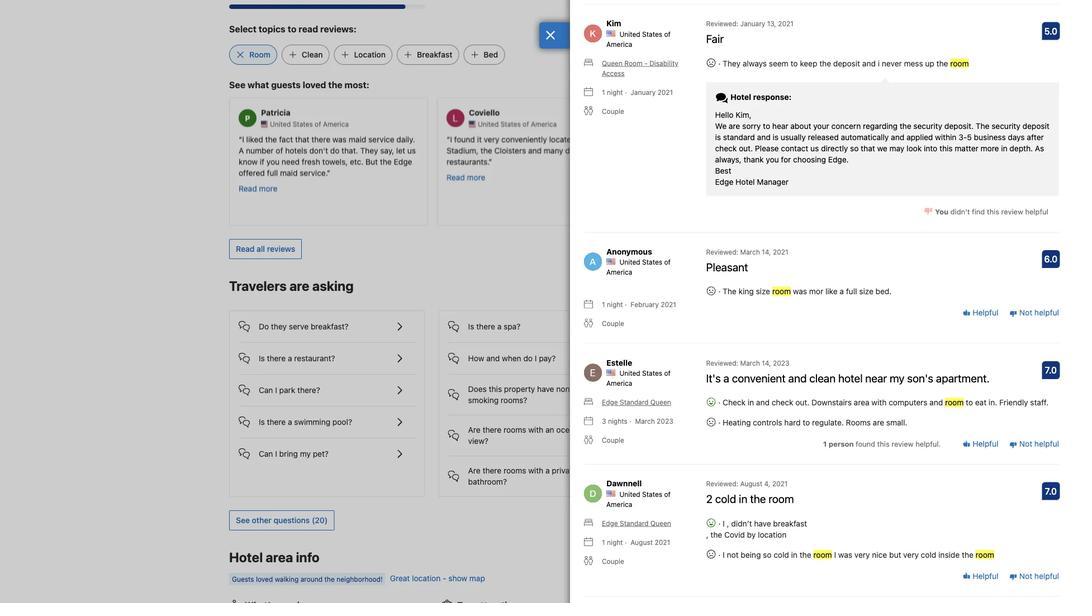 Task type: locate. For each thing, give the bounding box(es) containing it.
downstairs
[[812, 398, 852, 407]]

king
[[739, 287, 754, 296]]

find
[[972, 208, 985, 216]]

0 horizontal spatial us
[[407, 146, 416, 155]]

2 vertical spatial so
[[763, 550, 772, 560]]

1 for 1 person found this review helpful.
[[823, 440, 827, 448]]

2 reviewed: from the top
[[706, 248, 738, 256]]

1 " from the left
[[239, 134, 242, 144]]

cold down location
[[774, 550, 789, 560]]

2 vertical spatial hotel
[[229, 550, 263, 566]]

united down kim
[[620, 30, 640, 38]]

4 couple from the top
[[602, 558, 624, 566]]

hotel down thanksgiving
[[779, 179, 797, 188]]

security up days on the top of the page
[[992, 121, 1021, 130]]

access
[[602, 69, 625, 77]]

see other questions (20)
[[236, 516, 328, 525]]

0 vertical spatial "
[[489, 157, 492, 166]]

bring
[[279, 450, 298, 459]]

controls
[[753, 418, 782, 427]]

read more button for i found it very conveniently located to yankee stadium, the cloisters and many delicious restaurants.
[[447, 172, 485, 183]]

review right find
[[1001, 208, 1023, 216]]

1 horizontal spatial size
[[859, 287, 874, 296]]

we inside the hello kim, we are sorry to hear about your concern regarding the security deposit. the security deposit is standard and is usually released automatically and applied within 3-5 business days after check out. please contact us directly so that we may look into this matter more in depth. as always, thank you for choosing edge. best edge hotel manager
[[877, 144, 887, 153]]

1 are from the top
[[468, 426, 481, 435]]

2 see availability from the top
[[782, 554, 837, 563]]

a left private
[[546, 466, 550, 476]]

january left '13,'
[[740, 20, 765, 28]]

after
[[1027, 132, 1044, 142]]

still
[[712, 368, 733, 381]]

1 vertical spatial 14,
[[762, 359, 771, 367]]

queen up 3 nights · march 2023
[[651, 399, 671, 407]]

1 vertical spatial with
[[528, 426, 543, 435]]

1 vertical spatial ,
[[706, 530, 708, 540]]

0 vertical spatial is
[[468, 322, 474, 331]]

liked down helpful,
[[655, 168, 671, 177]]

this
[[940, 144, 953, 153], [764, 179, 777, 188], [987, 208, 999, 216], [489, 385, 502, 394], [877, 440, 890, 448]]

of left it's
[[664, 370, 671, 377]]

of inside sobeida united states of america
[[731, 120, 737, 128]]

read more down 'restaurants.'
[[447, 172, 485, 182]]

2 vertical spatial the
[[723, 287, 737, 296]]

liked inside " i liked the fact that there was maid service daily. a number of hotels don't do that.  they say, let us know if you need fresh towels, etc.  but the edge offered full maid service.
[[246, 134, 263, 144]]

read more button down offered
[[239, 183, 277, 194]]

0 vertical spatial january
[[740, 20, 765, 28]]

united states of america down anonymous
[[606, 258, 671, 276]]

0 vertical spatial liked
[[246, 134, 263, 144]]

0 horizontal spatial january
[[631, 88, 656, 96]]

do right the when
[[523, 354, 533, 363]]

queen room - disability access
[[602, 59, 678, 77]]

1 not helpful button from the top
[[1009, 308, 1059, 319]]

1 vertical spatial queen
[[651, 399, 671, 407]]

maid
[[349, 134, 366, 144], [280, 168, 298, 177]]

there inside the are there rooms with a private bathroom?
[[483, 466, 502, 476]]

united states of america down dawnnell
[[606, 491, 671, 509]]

rooms inside are there rooms with an ocean view?
[[504, 426, 526, 435]]

standard
[[620, 399, 649, 407], [620, 520, 649, 528]]

0 vertical spatial not helpful
[[1017, 308, 1059, 318]]

0 horizontal spatial room
[[249, 50, 270, 59]]

0 vertical spatial edge standard queen link
[[584, 398, 671, 408]]

you inside the hello kim, we are sorry to hear about your concern regarding the security deposit. the security deposit is standard and is usually released automatically and applied within 3-5 business days after check out. please contact us directly so that we may look into this matter more in depth. as always, thank you for choosing edge. best edge hotel manager
[[766, 155, 779, 164]]

united states of america down estelle
[[606, 370, 671, 388]]

can left bring
[[259, 450, 273, 459]]

1 is from the left
[[715, 132, 721, 142]]

rooms inside the are there rooms with a private bathroom?
[[504, 466, 526, 476]]

2 rooms from the top
[[504, 466, 526, 476]]

edge standard queen link
[[584, 398, 671, 408], [584, 519, 671, 529]]

0 horizontal spatial my
[[300, 450, 311, 459]]

the left king
[[723, 287, 737, 296]]

into
[[924, 144, 938, 153]]

1 vertical spatial not helpful
[[1017, 440, 1059, 449]]

fair
[[706, 32, 724, 45]]

1 scored 7.0 element from the top
[[1042, 362, 1060, 379]]

2 standard from the top
[[620, 520, 649, 528]]

0 horizontal spatial is
[[715, 132, 721, 142]]

1 person found this review helpful.
[[823, 440, 941, 448]]

america down estelle
[[606, 380, 632, 388]]

1 horizontal spatial for
[[781, 155, 791, 164]]

states up 3 nights · march 2023
[[642, 370, 662, 377]]

full
[[267, 168, 278, 177], [846, 287, 857, 296]]

hotel inside everything was wonderful. the staff was amazing. luis, dominic and eric were very helpful, professional and very informative. we liked it so much we reserved it for thanksgiving weekend. i would recommend this hotel to anyone. loved it.
[[779, 179, 797, 188]]

there for is there a spa?
[[476, 322, 495, 331]]

have for breakfast
[[754, 519, 771, 528]]

see what guests loved the most:
[[229, 80, 369, 90]]

are inside are there rooms with an ocean view?
[[468, 426, 481, 435]]

the inside everything was wonderful. the staff was amazing. luis, dominic and eric were very helpful, professional and very informative. we liked it so much we reserved it for thanksgiving weekend. i would recommend this hotel to anyone. loved it.
[[755, 134, 769, 144]]

0 vertical spatial queen
[[602, 59, 623, 67]]

1 horizontal spatial liked
[[655, 168, 671, 177]]

queen room - disability access link
[[584, 58, 693, 78]]

helpful for 2 cold in the room
[[971, 572, 999, 581]]

it
[[477, 134, 482, 144], [673, 168, 678, 177], [759, 168, 764, 177]]

all
[[257, 244, 265, 254]]

united states of america for pleasant
[[606, 258, 671, 276]]

1 vertical spatial night
[[607, 301, 623, 309]]

rooms up bathroom?
[[504, 466, 526, 476]]

3 couple from the top
[[602, 437, 624, 445]]

2 edge standard queen link from the top
[[584, 519, 671, 529]]

thank
[[744, 155, 764, 164]]

1 vertical spatial availability
[[798, 554, 837, 563]]

hotel
[[779, 179, 797, 188], [838, 372, 863, 385]]

america down dawnnell
[[606, 501, 632, 509]]

2 7.0 from the top
[[1045, 486, 1057, 497]]

there inside are there rooms with an ocean view?
[[483, 426, 502, 435]]

0 vertical spatial see availability
[[782, 282, 837, 292]]

7.0 for 2 cold in the room
[[1045, 486, 1057, 497]]

0 horizontal spatial cold
[[715, 493, 736, 506]]

0 horizontal spatial maid
[[280, 168, 298, 177]]

with left an
[[528, 426, 543, 435]]

1 vertical spatial more
[[467, 172, 485, 182]]

staff
[[771, 134, 788, 144]]

1 horizontal spatial so
[[763, 550, 772, 560]]

4 reviewed: from the top
[[706, 480, 738, 488]]

i left park
[[275, 386, 277, 395]]

best
[[715, 166, 731, 175]]

1 vertical spatial "
[[327, 168, 330, 177]]

in left depth.
[[1001, 144, 1008, 153]]

hello
[[715, 110, 734, 119]]

is there a swimming pool?
[[259, 418, 352, 427]]

many
[[544, 146, 563, 155]]

we
[[715, 121, 727, 130], [807, 157, 819, 166]]

1 horizontal spatial the
[[755, 134, 769, 144]]

14, for it's a convenient and clean hotel near my son's apartment.
[[762, 359, 771, 367]]

0 horizontal spatial "
[[327, 168, 330, 177]]

2 can from the top
[[259, 450, 273, 459]]

1 for 1 night · february 2021
[[602, 301, 605, 309]]

there for are there rooms with a private bathroom?
[[483, 466, 502, 476]]

check up always,
[[715, 144, 737, 153]]

2 scored 7.0 element from the top
[[1042, 483, 1060, 500]]

it up weekend.
[[673, 168, 678, 177]]

automatically
[[841, 132, 889, 142]]

united states of america for 2 cold in the room
[[606, 491, 671, 509]]

this is a carousel with rotating slides. it displays featured reviews of the property. use the next and previous buttons to navigate. region
[[220, 93, 853, 230]]

pay?
[[539, 354, 556, 363]]

person
[[829, 440, 854, 448]]

1 couple from the top
[[602, 107, 624, 115]]

in inside the hello kim, we are sorry to hear about your concern regarding the security deposit. the security deposit is standard and is usually released automatically and applied within 3-5 business days after check out. please contact us directly so that we may look into this matter more in depth. as always, thank you for choosing edge. best edge hotel manager
[[1001, 144, 1008, 153]]

see availability for asking
[[782, 282, 837, 292]]

i
[[878, 59, 880, 68]]

not helpful button
[[1009, 308, 1059, 319], [1009, 439, 1059, 450], [1009, 571, 1059, 582]]

1 night · february 2021
[[602, 301, 676, 309]]

" up the a
[[239, 134, 242, 144]]

read more down offered
[[239, 184, 277, 193]]

" i liked the fact that there was maid service daily. a number of hotels don't do that.  they say, let us know if you need fresh towels, etc.  but the edge offered full maid service.
[[239, 134, 416, 177]]

do they serve breakfast?
[[259, 322, 349, 331]]

is there a spa?
[[468, 322, 521, 331]]

1 vertical spatial can
[[259, 450, 273, 459]]

with inside the are there rooms with a private bathroom?
[[528, 466, 543, 476]]

queen inside queen room - disability access
[[602, 59, 623, 67]]

2 edge standard queen from the top
[[602, 520, 671, 528]]

3 not helpful button from the top
[[1009, 571, 1059, 582]]

1 vertical spatial found
[[856, 440, 875, 448]]

1 vertical spatial so
[[680, 168, 689, 177]]

i inside "i , didn't have breakfast , the covid by location"
[[723, 519, 725, 528]]

clean
[[302, 50, 323, 59]]

0 vertical spatial hotel
[[731, 93, 751, 102]]

0 vertical spatial helpful
[[971, 308, 999, 318]]

1 see availability from the top
[[782, 282, 837, 292]]

availability
[[798, 282, 837, 292], [798, 554, 837, 563]]

1 vertical spatial not
[[1019, 440, 1032, 449]]

deposit inside the hello kim, we are sorry to hear about your concern regarding the security deposit. the security deposit is standard and is usually released automatically and applied within 3-5 business days after check out. please contact us directly so that we may look into this matter more in depth. as always, thank you for choosing edge. best edge hotel manager
[[1023, 121, 1050, 130]]

1 availability from the top
[[798, 282, 837, 292]]

read more for " i liked the fact that there was maid service daily. a number of hotels don't do that.  they say, let us know if you need fresh towels, etc.  but the edge offered full maid service.
[[239, 184, 277, 193]]

are left 'small.'
[[873, 418, 884, 427]]

united down patricia
[[270, 120, 291, 128]]

7.0 for it's a convenient and clean hotel near my son's apartment.
[[1045, 365, 1057, 376]]

found for it
[[454, 134, 475, 144]]

united states of america image
[[469, 121, 476, 127]]

there for is there a restaurant?
[[267, 354, 286, 363]]

helpful button
[[963, 308, 999, 319], [963, 439, 999, 450], [963, 571, 999, 582]]

edge standard queen link for 2 cold in the room
[[584, 519, 671, 529]]

with
[[872, 398, 887, 407], [528, 426, 543, 435], [528, 466, 543, 476]]

being
[[741, 550, 761, 560]]

the
[[820, 59, 831, 68], [937, 59, 948, 68], [328, 80, 342, 90], [900, 121, 911, 130], [265, 134, 277, 144], [481, 146, 492, 155], [380, 157, 392, 166], [750, 493, 766, 506], [711, 530, 722, 540], [800, 550, 811, 560], [962, 550, 974, 560]]

1 vertical spatial standard
[[620, 520, 649, 528]]

the left covid
[[711, 530, 722, 540]]

1 can from the top
[[259, 386, 273, 395]]

sobeida
[[677, 108, 708, 117]]

1 vertical spatial see availability button
[[776, 549, 844, 569]]

my inside button
[[300, 450, 311, 459]]

0 vertical spatial read more
[[447, 172, 485, 182]]

edge standard queen for 2
[[602, 520, 671, 528]]

united down "sobeida"
[[686, 120, 707, 128]]

with for ocean
[[528, 426, 543, 435]]

scored 7.0 element for 2 cold in the room
[[1042, 483, 1060, 500]]

can
[[259, 386, 273, 395], [259, 450, 273, 459]]

directly
[[821, 144, 848, 153]]

found up stadium,
[[454, 134, 475, 144]]

1 vertical spatial have
[[754, 519, 771, 528]]

2 " from the left
[[447, 134, 450, 144]]

1 vertical spatial for
[[766, 168, 776, 177]]

2 14, from the top
[[762, 359, 771, 367]]

check up 'hard'
[[772, 398, 793, 407]]

that up the 'hotels'
[[295, 134, 309, 144]]

inside
[[939, 550, 960, 560]]

2 vertical spatial is
[[259, 418, 265, 427]]

are up bathroom?
[[468, 466, 481, 476]]

and up may
[[891, 132, 904, 142]]

0 vertical spatial area
[[854, 398, 870, 407]]

to right 'hard'
[[803, 418, 810, 427]]

of up conveniently in the top of the page
[[523, 120, 529, 128]]

couple down the 1 night · august 2021
[[602, 558, 624, 566]]

sobeida united states of america
[[677, 108, 765, 128]]

are inside the are there rooms with a private bathroom?
[[468, 466, 481, 476]]

edge down let at the top of page
[[394, 157, 412, 166]]

1 vertical spatial are
[[468, 466, 481, 476]]

" for " i liked the fact that there was maid service daily. a number of hotels don't do that.  they say, let us know if you need fresh towels, etc.  but the edge offered full maid service.
[[239, 134, 242, 144]]

read more for " i found it very conveniently located to yankee stadium, the cloisters and many delicious restaurants.
[[447, 172, 485, 182]]

1 horizontal spatial review
[[1001, 208, 1023, 216]]

a left restaurant?
[[288, 354, 292, 363]]

1 standard from the top
[[620, 399, 649, 407]]

3 reviewed: from the top
[[706, 359, 738, 367]]

1 not helpful from the top
[[1017, 308, 1059, 318]]

not helpful for 2 cold in the room
[[1017, 572, 1059, 581]]

read down offered
[[239, 184, 257, 193]]

say,
[[380, 146, 394, 155]]

1 night from the top
[[607, 88, 623, 96]]

couple down 1 night · february 2021
[[602, 320, 624, 328]]

how and when do i pay? button
[[448, 343, 625, 365]]

1 horizontal spatial ,
[[727, 519, 729, 528]]

0 horizontal spatial found
[[454, 134, 475, 144]]

1 vertical spatial helpful button
[[963, 439, 999, 450]]

it inside " i found it very conveniently located to yankee stadium, the cloisters and many delicious restaurants.
[[477, 134, 482, 144]]

disability
[[650, 59, 678, 67]]

have inside does this property have non- smoking rooms?
[[537, 385, 554, 394]]

queen
[[602, 59, 623, 67], [651, 399, 671, 407], [651, 520, 671, 528]]

of down fact at the left top of the page
[[276, 146, 283, 155]]

hotel down other
[[229, 550, 263, 566]]

of down hello
[[731, 120, 737, 128]]

but
[[889, 550, 901, 560]]

1 vertical spatial deposit
[[1023, 121, 1050, 130]]

the up business
[[976, 121, 990, 130]]

not helpful button for pleasant
[[1009, 308, 1059, 319]]

the up the applied
[[900, 121, 911, 130]]

hotel down thank at the right of page
[[736, 177, 755, 186]]

there up bathroom?
[[483, 466, 502, 476]]

0 horizontal spatial out.
[[739, 144, 753, 153]]

0 vertical spatial availability
[[798, 282, 837, 292]]

1 reviewed: from the top
[[706, 20, 738, 28]]

3 not from the top
[[1019, 572, 1032, 581]]

mor
[[809, 287, 823, 296]]

is down can i park there? at the left bottom of page
[[259, 418, 265, 427]]

14, up · the king size room was mor like a full size bed. at top
[[762, 248, 771, 256]]

" inside " i liked the fact that there was maid service daily. a number of hotels don't do that.  they say, let us know if you need fresh towels, etc.  but the edge offered full maid service.
[[239, 134, 242, 144]]

not for 2 cold in the room
[[1019, 572, 1032, 581]]

0 vertical spatial do
[[330, 146, 339, 155]]

have inside "i , didn't have breakfast , the covid by location"
[[754, 519, 771, 528]]

2 helpful button from the top
[[963, 439, 999, 450]]

i
[[242, 134, 244, 144], [450, 134, 452, 144], [691, 179, 693, 188], [535, 354, 537, 363], [275, 386, 277, 395], [275, 450, 277, 459], [723, 519, 725, 528], [723, 550, 725, 560], [834, 550, 836, 560]]

reviewed: march 14, 2023
[[706, 359, 790, 367]]

are up standard
[[729, 121, 740, 130]]

america
[[606, 40, 632, 48], [323, 120, 349, 128], [531, 120, 557, 128], [739, 120, 765, 128], [606, 268, 632, 276], [606, 380, 632, 388], [606, 501, 632, 509]]

edge down best on the top right of page
[[715, 177, 734, 186]]

are inside the hello kim, we are sorry to hear about your concern regarding the security deposit. the security deposit is standard and is usually released automatically and applied within 3-5 business days after check out. please contact us directly so that we may look into this matter more in depth. as always, thank you for choosing edge. best edge hotel manager
[[729, 121, 740, 130]]

" inside " i found it very conveniently located to yankee stadium, the cloisters and many delicious restaurants.
[[447, 134, 450, 144]]

0 horizontal spatial read more
[[239, 184, 277, 193]]

does this property have non- smoking rooms? button
[[448, 375, 625, 406]]

rooms
[[504, 426, 526, 435], [504, 466, 526, 476]]

1 see availability button from the top
[[776, 277, 844, 297]]

for inside the hello kim, we are sorry to hear about your concern regarding the security deposit. the security deposit is standard and is usually released automatically and applied within 3-5 business days after check out. please contact us directly so that we may look into this matter more in depth. as always, thank you for choosing edge. best edge hotel manager
[[781, 155, 791, 164]]

3 night from the top
[[607, 539, 623, 547]]

1 helpful from the top
[[971, 308, 999, 318]]

there?
[[297, 386, 320, 395]]

eric
[[755, 146, 769, 155]]

2 vertical spatial not
[[1019, 572, 1032, 581]]

0 horizontal spatial hotel
[[779, 179, 797, 188]]

read more button for i liked the fact that there was maid service daily. a number of hotels don't do that.  they say, let us know if you need fresh towels, etc.  but the edge offered full maid service.
[[239, 183, 277, 194]]

0 vertical spatial not
[[1019, 308, 1032, 318]]

rooms for bathroom?
[[504, 466, 526, 476]]

with inside are there rooms with an ocean view?
[[528, 426, 543, 435]]

1 horizontal spatial august
[[740, 480, 762, 488]]

so down the automatically
[[850, 144, 859, 153]]

computers
[[889, 398, 928, 407]]

united states of america up conveniently in the top of the page
[[478, 120, 557, 128]]

found down rooms
[[856, 440, 875, 448]]

1 vertical spatial my
[[300, 450, 311, 459]]

of inside " i liked the fact that there was maid service daily. a number of hotels don't do that.  they say, let us know if you need fresh towels, etc.  but the edge offered full maid service.
[[276, 146, 283, 155]]

is for is there a spa?
[[468, 322, 474, 331]]

1 vertical spatial august
[[631, 539, 653, 547]]

was inside " i liked the fact that there was maid service daily. a number of hotels don't do that.  they say, let us know if you need fresh towels, etc.  but the edge offered full maid service.
[[332, 134, 347, 144]]

3 helpful button from the top
[[963, 571, 999, 582]]

0 vertical spatial review
[[1001, 208, 1023, 216]]

see availability button for travelers are asking
[[776, 277, 844, 297]]

3 not helpful from the top
[[1017, 572, 1059, 581]]

0 horizontal spatial they
[[360, 146, 378, 155]]

to inside " i found it very conveniently located to yankee stadium, the cloisters and many delicious restaurants.
[[578, 134, 585, 144]]

2 night from the top
[[607, 301, 623, 309]]

1 rooms from the top
[[504, 426, 526, 435]]

0 horizontal spatial that
[[295, 134, 309, 144]]

deposit left i on the right top of page
[[833, 59, 860, 68]]

1 for 1 night · august 2021
[[602, 539, 605, 547]]

that down the automatically
[[861, 144, 875, 153]]

ask
[[719, 402, 733, 411]]

a
[[840, 287, 844, 296], [497, 322, 502, 331], [288, 354, 292, 363], [724, 372, 729, 385], [735, 402, 739, 411], [288, 418, 292, 427], [546, 466, 550, 476]]

2 are from the top
[[468, 466, 481, 476]]

reviews
[[267, 244, 295, 254]]

2 see availability button from the top
[[776, 549, 844, 569]]

night for fair
[[607, 88, 623, 96]]

everything was wonderful. the staff was amazing. luis, dominic and eric were very helpful, professional and very informative. we liked it so much we reserved it for thanksgiving weekend. i would recommend this hotel to anyone. loved it.
[[655, 134, 826, 199]]

1 helpful button from the top
[[963, 308, 999, 319]]

ask a question button
[[712, 396, 780, 416]]

2 vertical spatial not helpful
[[1017, 572, 1059, 581]]

is
[[468, 322, 474, 331], [259, 354, 265, 363], [259, 418, 265, 427]]

with for private
[[528, 466, 543, 476]]

states down hello
[[709, 120, 729, 128]]

1 horizontal spatial us
[[811, 144, 819, 153]]

us right let at the top of page
[[407, 146, 416, 155]]

very
[[484, 134, 499, 144], [791, 146, 806, 155], [745, 157, 761, 166], [855, 550, 870, 560], [903, 550, 919, 560]]

1 not from the top
[[1019, 308, 1032, 318]]

2 horizontal spatial more
[[981, 144, 999, 153]]

i left bring
[[275, 450, 277, 459]]

very down usually
[[791, 146, 806, 155]]

· heating controls hard to regulate.  rooms are small.
[[716, 418, 907, 427]]

0 vertical spatial we
[[877, 144, 887, 153]]

1 vertical spatial march
[[740, 359, 760, 367]]

2 vertical spatial "
[[714, 190, 718, 199]]

and up reserved on the top right of page
[[730, 157, 743, 166]]

1 horizontal spatial that
[[861, 144, 875, 153]]

1 horizontal spatial we
[[877, 144, 887, 153]]

depth.
[[1010, 144, 1033, 153]]

2 horizontal spatial the
[[976, 121, 990, 130]]

queen for it's a convenient and clean hotel near my son's apartment.
[[651, 399, 671, 407]]

most:
[[345, 80, 369, 90]]

have left the non-
[[537, 385, 554, 394]]

rooms down rooms?
[[504, 426, 526, 435]]

to inside everything was wonderful. the staff was amazing. luis, dominic and eric were very helpful, professional and very informative. we liked it so much we reserved it for thanksgiving weekend. i would recommend this hotel to anyone. loved it.
[[799, 179, 807, 188]]

edge inside " i liked the fact that there was maid service daily. a number of hotels don't do that.  they say, let us know if you need fresh towels, etc.  but the edge offered full maid service.
[[394, 157, 412, 166]]

rooms for view?
[[504, 426, 526, 435]]

2 horizontal spatial it
[[759, 168, 764, 177]]

etc.
[[350, 157, 363, 166]]

1 edge standard queen link from the top
[[584, 398, 671, 408]]

are for are there rooms with a private bathroom?
[[468, 466, 481, 476]]

us up choosing
[[811, 144, 819, 153]]

can i park there? button
[[239, 375, 416, 397]]

0 vertical spatial scored 7.0 element
[[1042, 362, 1060, 379]]

1 edge standard queen from the top
[[602, 399, 671, 407]]

found inside " i found it very conveniently located to yankee stadium, the cloisters and many delicious restaurants.
[[454, 134, 475, 144]]

out. inside the hello kim, we are sorry to hear about your concern regarding the security deposit. the security deposit is standard and is usually released automatically and applied within 3-5 business days after check out. please contact us directly so that we may look into this matter more in depth. as always, thank you for choosing edge. best edge hotel manager
[[739, 144, 753, 153]]

do
[[330, 146, 339, 155], [523, 354, 533, 363]]

1 vertical spatial do
[[523, 354, 533, 363]]

i inside everything was wonderful. the staff was amazing. luis, dominic and eric were very helpful, professional and very informative. we liked it so much we reserved it for thanksgiving weekend. i would recommend this hotel to anyone. loved it.
[[691, 179, 693, 188]]

queen up access
[[602, 59, 623, 67]]

of up don't
[[315, 120, 321, 128]]

weekend.
[[655, 179, 689, 188]]

security up the applied
[[914, 121, 942, 130]]

1 horizontal spatial room
[[625, 59, 643, 67]]

you right if
[[267, 157, 280, 166]]

is down do
[[259, 354, 265, 363]]

reviewed: up fair
[[706, 20, 738, 28]]

0 horizontal spatial are
[[290, 278, 309, 294]]

edge standard queen up the 1 night · august 2021
[[602, 520, 671, 528]]

is up dominic
[[715, 132, 721, 142]]

queen up the 1 night · august 2021
[[651, 520, 671, 528]]

property
[[504, 385, 535, 394]]

0 vertical spatial not helpful button
[[1009, 308, 1059, 319]]

2 vertical spatial not helpful button
[[1009, 571, 1059, 582]]

my left 'pet?'
[[300, 450, 311, 459]]

review down 'small.'
[[892, 440, 914, 448]]

hotel area info
[[229, 550, 320, 566]]

edge inside the hello kim, we are sorry to hear about your concern regarding the security deposit. the security deposit is standard and is usually released automatically and applied within 3-5 business days after check out. please contact us directly so that we may look into this matter more in depth. as always, thank you for choosing edge. best edge hotel manager
[[715, 177, 734, 186]]

0 vertical spatial are
[[729, 121, 740, 130]]

2 availability from the top
[[798, 554, 837, 563]]

1 horizontal spatial "
[[489, 157, 492, 166]]

see availability button for hotel area info
[[776, 549, 844, 569]]

hotel left near
[[838, 372, 863, 385]]

3 helpful from the top
[[971, 572, 999, 581]]

united states of america image
[[261, 121, 268, 127]]

scored 5.0 element
[[1042, 22, 1060, 40]]

1 vertical spatial we
[[713, 168, 723, 177]]

patricia
[[261, 108, 290, 117]]

can left park
[[259, 386, 273, 395]]

0 vertical spatial more
[[981, 144, 999, 153]]

2 horizontal spatial "
[[714, 190, 718, 199]]

select topics to read reviews:
[[229, 24, 357, 34]]

0 vertical spatial for
[[781, 155, 791, 164]]

march for pleasant
[[740, 248, 760, 256]]

not helpful
[[1017, 308, 1059, 318], [1017, 440, 1059, 449], [1017, 572, 1059, 581]]

and inside button
[[486, 354, 500, 363]]

1 horizontal spatial cold
[[774, 550, 789, 560]]

availability for hotel area info
[[798, 554, 837, 563]]

1 vertical spatial january
[[631, 88, 656, 96]]

0 vertical spatial standard
[[620, 399, 649, 407]]

scored 7.0 element
[[1042, 362, 1060, 379], [1042, 483, 1060, 500]]

have for non-
[[537, 385, 554, 394]]

read all reviews button
[[229, 239, 302, 259]]

there down park
[[267, 418, 286, 427]]

0 vertical spatial night
[[607, 88, 623, 96]]

do
[[259, 322, 269, 331]]

0 horizontal spatial size
[[756, 287, 770, 296]]

1 14, from the top
[[762, 248, 771, 256]]

0 horizontal spatial "
[[239, 134, 242, 144]]

we left may
[[877, 144, 887, 153]]

in down reviewed: august 4, 2021
[[739, 493, 747, 506]]

night for 2 cold in the room
[[607, 539, 623, 547]]

1 7.0 from the top
[[1045, 365, 1057, 376]]

0 vertical spatial out.
[[739, 144, 753, 153]]

couple for fair
[[602, 107, 624, 115]]

united states of america up don't
[[270, 120, 349, 128]]

read for " i found it very conveniently located to yankee stadium, the cloisters and many delicious restaurants.
[[447, 172, 465, 182]]



Task type: describe. For each thing, give the bounding box(es) containing it.
of left 2
[[664, 491, 671, 498]]

0 vertical spatial with
[[872, 398, 887, 407]]

was up luis,
[[698, 134, 713, 144]]

reviewed: for it's a convenient and clean hotel near my son's apartment.
[[706, 359, 738, 367]]

and left clean at right bottom
[[788, 372, 807, 385]]

if
[[260, 157, 264, 166]]

heating
[[723, 418, 751, 427]]

" for " i found it very conveniently located to yankee stadium, the cloisters and many delicious restaurants.
[[447, 134, 450, 144]]

to inside the hello kim, we are sorry to hear about your concern regarding the security deposit. the security deposit is standard and is usually released automatically and applied within 3-5 business days after check out. please contact us directly so that we may look into this matter more in depth. as always, thank you for choosing edge. best edge hotel manager
[[763, 121, 770, 130]]

not helpful button for 2 cold in the room
[[1009, 571, 1059, 582]]

standard for it's
[[620, 399, 649, 407]]

nice
[[872, 550, 887, 560]]

looking?
[[735, 368, 780, 381]]

ask a question
[[719, 402, 773, 411]]

helpful button for 2 cold in the room
[[963, 571, 999, 582]]

standard
[[723, 132, 755, 142]]

the down 4,
[[750, 493, 766, 506]]

swimming
[[294, 418, 330, 427]]

i inside " i found it very conveniently located to yankee stadium, the cloisters and many delicious restaurants.
[[450, 134, 452, 144]]

staff.
[[1030, 398, 1049, 407]]

dawnnell
[[606, 479, 642, 488]]

very down eric
[[745, 157, 761, 166]]

you didn't find this review helpful
[[935, 208, 1048, 216]]

would
[[695, 179, 717, 188]]

see availability for info
[[782, 554, 837, 563]]

" for restaurants.
[[489, 157, 492, 166]]

1 horizontal spatial area
[[854, 398, 870, 407]]

not helpful for pleasant
[[1017, 308, 1059, 318]]

scored 6.0 element
[[1042, 250, 1060, 268]]

i left not
[[723, 550, 725, 560]]

the inside "i , didn't have breakfast , the covid by location"
[[711, 530, 722, 540]]

to left eat
[[966, 398, 973, 407]]

the inside the hello kim, we are sorry to hear about your concern regarding the security deposit. the security deposit is standard and is usually released automatically and applied within 3-5 business days after check out. please contact us directly so that we may look into this matter more in depth. as always, thank you for choosing edge. best edge hotel manager
[[976, 121, 990, 130]]

was down about
[[790, 134, 804, 144]]

america down kim
[[606, 40, 632, 48]]

a right like
[[840, 287, 844, 296]]

2 security from the left
[[992, 121, 1021, 130]]

2 horizontal spatial are
[[873, 418, 884, 427]]

and up the please
[[757, 132, 771, 142]]

united down estelle
[[620, 370, 640, 377]]

a left spa?
[[497, 322, 502, 331]]

1 vertical spatial hotel
[[838, 372, 863, 385]]

hotel inside the hello kim, we are sorry to hear about your concern regarding the security deposit. the security deposit is standard and is usually released automatically and applied within 3-5 business days after check out. please contact us directly so that we may look into this matter more in depth. as always, thank you for choosing edge. best edge hotel manager
[[736, 177, 755, 186]]

this inside everything was wonderful. the staff was amazing. luis, dominic and eric were very helpful, professional and very informative. we liked it so much we reserved it for thanksgiving weekend. i would recommend this hotel to anyone. loved it.
[[764, 179, 777, 188]]

hotel for hotel area info
[[229, 550, 263, 566]]

helpful button for pleasant
[[963, 308, 999, 319]]

1 night · january 2021
[[602, 88, 673, 96]]

is for is there a restaurant?
[[259, 354, 265, 363]]

standard for 2
[[620, 520, 649, 528]]

were
[[771, 146, 788, 155]]

2 not helpful from the top
[[1017, 440, 1059, 449]]

availability for travelers are asking
[[798, 282, 837, 292]]

the right loved
[[328, 80, 342, 90]]

the right up
[[937, 59, 948, 68]]

cloisters
[[494, 146, 526, 155]]

to left read
[[288, 24, 296, 34]]

couple for 2 cold in the room
[[602, 558, 624, 566]]

check inside the hello kim, we are sorry to hear about your concern regarding the security deposit. the security deposit is standard and is usually released automatically and applied within 3-5 business days after check out. please contact us directly so that we may look into this matter more in depth. as always, thank you for choosing edge. best edge hotel manager
[[715, 144, 737, 153]]

do inside button
[[523, 354, 533, 363]]

does
[[468, 385, 487, 394]]

this right find
[[987, 208, 999, 216]]

questions
[[274, 516, 310, 525]]

edge up 3
[[602, 399, 618, 407]]

1 horizontal spatial it
[[673, 168, 678, 177]]

bathroom?
[[468, 478, 507, 487]]

but
[[366, 157, 378, 166]]

informative.
[[763, 157, 805, 166]]

is there a restaurant? button
[[239, 343, 416, 365]]

0 horizontal spatial ,
[[706, 530, 708, 540]]

0 vertical spatial august
[[740, 480, 762, 488]]

the right keep
[[820, 59, 831, 68]]

by
[[747, 530, 756, 540]]

reviewed: for 2 cold in the room
[[706, 480, 738, 488]]

edge standard queen for it's
[[602, 399, 671, 407]]

2 not helpful button from the top
[[1009, 439, 1059, 450]]

and left i on the right top of page
[[862, 59, 876, 68]]

hotel for hotel response:
[[731, 93, 751, 102]]

they
[[271, 322, 287, 331]]

breakfast
[[417, 50, 452, 59]]

1 vertical spatial area
[[266, 550, 293, 566]]

days
[[1008, 132, 1025, 142]]

matter
[[955, 144, 979, 153]]

of up disability
[[664, 30, 671, 38]]

kim
[[606, 19, 621, 28]]

and down standard
[[740, 146, 753, 155]]

are for are there rooms with an ocean view?
[[468, 426, 481, 435]]

let
[[396, 146, 405, 155]]

and inside " i found it very conveniently located to yankee stadium, the cloisters and many delicious restaurants.
[[528, 146, 542, 155]]

see left what
[[229, 80, 245, 90]]

queen for 2 cold in the room
[[651, 520, 671, 528]]

not
[[727, 550, 739, 560]]

hello kim, we are sorry to hear about your concern regarding the security deposit. the security deposit is standard and is usually released automatically and applied within 3-5 business days after check out. please contact us directly so that we may look into this matter more in depth. as always, thank you for choosing edge. best edge hotel manager
[[715, 110, 1050, 186]]

1 vertical spatial maid
[[280, 168, 298, 177]]

apartment.
[[936, 372, 990, 385]]

1 horizontal spatial they
[[723, 59, 741, 68]]

clean
[[809, 372, 836, 385]]

loved
[[685, 190, 707, 199]]

thanksgiving
[[778, 168, 826, 177]]

very right but
[[903, 550, 919, 560]]

edge standard queen link for it's a convenient and clean hotel near my son's apartment.
[[584, 398, 671, 408]]

a left "swimming"
[[288, 418, 292, 427]]

applied
[[907, 132, 933, 142]]

reviewed: for pleasant
[[706, 248, 738, 256]]

always,
[[715, 155, 742, 164]]

united down anonymous
[[620, 258, 640, 266]]

a inside the are there rooms with a private bathroom?
[[546, 466, 550, 476]]

2 not from the top
[[1019, 440, 1032, 449]]

can for can i bring my pet?
[[259, 450, 273, 459]]

kim,
[[736, 110, 752, 119]]

scored 7.0 element for it's a convenient and clean hotel near my son's apartment.
[[1042, 362, 1060, 379]]

are there rooms with an ocean view?
[[468, 426, 578, 446]]

read inside button
[[236, 244, 255, 254]]

states down anonymous
[[642, 258, 662, 266]]

5
[[967, 132, 972, 142]]

1 vertical spatial full
[[846, 287, 857, 296]]

reviewed: january 13, 2021
[[706, 20, 794, 28]]

so inside everything was wonderful. the staff was amazing. luis, dominic and eric were very helpful, professional and very informative. we liked it so much we reserved it for thanksgiving weekend. i would recommend this hotel to anyone. loved it.
[[680, 168, 689, 177]]

2 horizontal spatial cold
[[921, 550, 936, 560]]

5.0
[[1044, 26, 1058, 36]]

covid
[[724, 530, 745, 540]]

seem
[[769, 59, 789, 68]]

i inside " i liked the fact that there was maid service daily. a number of hotels don't do that.  they say, let us know if you need fresh towels, etc.  but the edge offered full maid service.
[[242, 134, 244, 144]]

more for " i liked the fact that there was maid service daily. a number of hotels don't do that.  they say, let us know if you need fresh towels, etc.  but the edge offered full maid service.
[[259, 184, 277, 193]]

helpful,
[[655, 157, 681, 166]]

close image
[[546, 31, 556, 40]]

reviewed: for fair
[[706, 20, 738, 28]]

for inside everything was wonderful. the staff was amazing. luis, dominic and eric were very helpful, professional and very informative. we liked it so much we reserved it for thanksgiving weekend. i would recommend this hotel to anyone. loved it.
[[766, 168, 776, 177]]

states up the 1 night · august 2021
[[642, 491, 662, 498]]

the down 'say,'
[[380, 157, 392, 166]]

· check in and check out.  downstairs area with computers and room to eat in.  friendly staff.
[[716, 398, 1049, 407]]

february
[[631, 301, 659, 309]]

so inside the hello kim, we are sorry to hear about your concern regarding the security deposit. the security deposit is standard and is usually released automatically and applied within 3-5 business days after check out. please contact us directly so that we may look into this matter more in depth. as always, thank you for choosing edge. best edge hotel manager
[[850, 144, 859, 153]]

2 couple from the top
[[602, 320, 624, 328]]

keep
[[800, 59, 817, 68]]

this down 'small.'
[[877, 440, 890, 448]]

that inside the hello kim, we are sorry to hear about your concern regarding the security deposit. the security deposit is standard and is usually released automatically and applied within 3-5 business days after check out. please contact us directly so that we may look into this matter more in depth. as always, thank you for choosing edge. best edge hotel manager
[[861, 144, 875, 153]]

america down anonymous
[[606, 268, 632, 276]]

can i bring my pet? button
[[239, 439, 416, 461]]

0 horizontal spatial 2023
[[657, 418, 673, 426]]

united states of america for it's a convenient and clean hotel near my son's apartment.
[[606, 370, 671, 388]]

states up fact at the left top of the page
[[293, 120, 313, 128]]

small.
[[886, 418, 907, 427]]

smoking
[[468, 396, 499, 405]]

america inside sobeida united states of america
[[739, 120, 765, 128]]

pleasant
[[706, 260, 748, 273]]

0 vertical spatial maid
[[349, 134, 366, 144]]

to left keep
[[791, 59, 798, 68]]

see down location
[[782, 554, 796, 563]]

1 security from the left
[[914, 121, 942, 130]]

free wifi 9.0 meter
[[229, 4, 425, 9]]

fact
[[279, 134, 293, 144]]

eat
[[975, 398, 987, 407]]

0 horizontal spatial the
[[723, 287, 737, 296]]

2 is from the left
[[773, 132, 779, 142]]

can i park there?
[[259, 386, 320, 395]]

1 horizontal spatial out.
[[796, 398, 810, 407]]

-
[[644, 59, 648, 67]]

within
[[935, 132, 957, 142]]

14, for pleasant
[[762, 248, 771, 256]]

are there rooms with an ocean view? button
[[448, 416, 625, 447]]

a right it's
[[724, 372, 729, 385]]

son's
[[907, 372, 933, 385]]

1 horizontal spatial january
[[740, 20, 765, 28]]

does this property have non- smoking rooms?
[[468, 385, 573, 405]]

stadium,
[[447, 146, 479, 155]]

do inside " i liked the fact that there was maid service daily. a number of hotels don't do that.  they say, let us know if you need fresh towels, etc.  but the edge offered full maid service.
[[330, 146, 339, 155]]

there inside " i liked the fact that there was maid service daily. a number of hotels don't do that.  they say, let us know if you need fresh towels, etc.  but the edge offered full maid service.
[[312, 134, 330, 144]]

number
[[246, 146, 274, 155]]

and up controls
[[756, 398, 770, 407]]

us inside " i liked the fact that there was maid service daily. a number of hotels don't do that.  they say, let us know if you need fresh towels, etc.  but the edge offered full maid service.
[[407, 146, 416, 155]]

asking
[[312, 278, 354, 294]]

america up "located"
[[531, 120, 557, 128]]

can for can i park there?
[[259, 386, 273, 395]]

please
[[755, 144, 779, 153]]

a right ask on the right of page
[[735, 402, 739, 411]]

0 vertical spatial 2023
[[773, 359, 790, 367]]

2 size from the left
[[859, 287, 874, 296]]

united down the coviello
[[478, 120, 499, 128]]

liked inside everything was wonderful. the staff was amazing. luis, dominic and eric were very helpful, professional and very informative. we liked it so much we reserved it for thanksgiving weekend. i would recommend this hotel to anyone. loved it.
[[655, 168, 671, 177]]

· i not being so cold in the room i was very nice but very cold inside the room
[[716, 550, 994, 560]]

what
[[248, 80, 269, 90]]

states inside sobeida united states of america
[[709, 120, 729, 128]]

helpful.
[[916, 440, 941, 448]]

0 vertical spatial ,
[[727, 519, 729, 528]]

2 helpful from the top
[[971, 440, 999, 449]]

see left mor
[[782, 282, 796, 292]]

reviewed: august 4, 2021
[[706, 480, 788, 488]]

may
[[890, 144, 905, 153]]

there for are there rooms with an ocean view?
[[483, 426, 502, 435]]

very inside " i found it very conveniently located to yankee stadium, the cloisters and many delicious restaurants.
[[484, 134, 499, 144]]

we inside everything was wonderful. the staff was amazing. luis, dominic and eric were very helpful, professional and very informative. we liked it so much we reserved it for thanksgiving weekend. i would recommend this hotel to anyone. loved it.
[[807, 157, 819, 166]]

us inside the hello kim, we are sorry to hear about your concern regarding the security deposit. the security deposit is standard and is usually released automatically and applied within 3-5 business days after check out. please contact us directly so that we may look into this matter more in depth. as always, thank you for choosing edge. best edge hotel manager
[[811, 144, 819, 153]]

the right inside
[[962, 550, 974, 560]]

1 size from the left
[[756, 287, 770, 296]]

more for " i found it very conveniently located to yankee stadium, the cloisters and many delicious restaurants.
[[467, 172, 485, 182]]

helpful for pleasant
[[971, 308, 999, 318]]

the inside " i found it very conveniently located to yankee stadium, the cloisters and many delicious restaurants.
[[481, 146, 492, 155]]

the left fact at the left top of the page
[[265, 134, 277, 144]]

room inside queen room - disability access
[[625, 59, 643, 67]]

0 horizontal spatial august
[[631, 539, 653, 547]]

" for don't
[[327, 168, 330, 177]]

found for this
[[856, 440, 875, 448]]

in down "breakfast"
[[791, 550, 798, 560]]

edge up the 1 night · august 2021
[[602, 520, 618, 528]]

is for is there a swimming pool?
[[259, 418, 265, 427]]

was left mor
[[793, 287, 807, 296]]

business
[[974, 132, 1006, 142]]

1 horizontal spatial check
[[772, 398, 793, 407]]

response:
[[753, 93, 792, 102]]

· the king size room was mor like a full size bed.
[[716, 287, 892, 296]]

couple for it's a convenient and clean hotel near my son's apartment.
[[602, 437, 624, 445]]

united down dawnnell
[[620, 491, 640, 498]]

america up that.
[[323, 120, 349, 128]]

read for " i liked the fact that there was maid service daily. a number of hotels don't do that.  they say, let us know if you need fresh towels, etc.  but the edge offered full maid service.
[[239, 184, 257, 193]]

1 horizontal spatial my
[[890, 372, 905, 385]]

you inside " i liked the fact that there was maid service daily. a number of hotels don't do that.  they say, let us know if you need fresh towels, etc.  but the edge offered full maid service.
[[267, 157, 280, 166]]

the inside the hello kim, we are sorry to hear about your concern regarding the security deposit. the security deposit is standard and is usually released automatically and applied within 3-5 business days after check out. please contact us directly so that we may look into this matter more in depth. as always, thank you for choosing edge. best edge hotel manager
[[900, 121, 911, 130]]

we inside everything was wonderful. the staff was amazing. luis, dominic and eric were very helpful, professional and very informative. we liked it so much we reserved it for thanksgiving weekend. i would recommend this hotel to anyone. loved it.
[[713, 168, 723, 177]]

this inside the hello kim, we are sorry to hear about your concern regarding the security deposit. the security deposit is standard and is usually released automatically and applied within 3-5 business days after check out. please contact us directly so that we may look into this matter more in depth. as always, thank you for choosing edge. best edge hotel manager
[[940, 144, 953, 153]]

united states of america for fair
[[606, 30, 671, 48]]

anonymous
[[606, 247, 652, 256]]

very left nice
[[855, 550, 870, 560]]

other
[[252, 516, 272, 525]]

loved
[[303, 80, 326, 90]]

full inside " i liked the fact that there was maid service daily. a number of hotels don't do that.  they say, let us know if you need fresh towels, etc.  but the edge offered full maid service.
[[267, 168, 278, 177]]

not for pleasant
[[1019, 308, 1032, 318]]

the down "breakfast"
[[800, 550, 811, 560]]

hotels
[[285, 146, 307, 155]]

we inside the hello kim, we are sorry to hear about your concern regarding the security deposit. the security deposit is standard and is usually released automatically and applied within 3-5 business days after check out. please contact us directly so that we may look into this matter more in depth. as always, thank you for choosing edge. best edge hotel manager
[[715, 121, 727, 130]]

states up conveniently in the top of the page
[[501, 120, 521, 128]]

i left nice
[[834, 550, 836, 560]]

more inside the hello kim, we are sorry to hear about your concern regarding the security deposit. the security deposit is standard and is usually released automatically and applied within 3-5 business days after check out. please contact us directly so that we may look into this matter more in depth. as always, thank you for choosing edge. best edge hotel manager
[[981, 144, 999, 153]]

2 vertical spatial march
[[635, 418, 655, 426]]

states up -
[[642, 30, 662, 38]]

bed.
[[876, 287, 892, 296]]

service
[[368, 134, 394, 144]]

and right the computers
[[930, 398, 943, 407]]

they inside " i liked the fact that there was maid service daily. a number of hotels don't do that.  they say, let us know if you need fresh towels, etc.  but the edge offered full maid service.
[[360, 146, 378, 155]]

review for helpful.
[[892, 440, 914, 448]]

1 for 1 night · january 2021
[[602, 88, 605, 96]]

see inside button
[[236, 516, 250, 525]]

in right check
[[748, 398, 754, 407]]

there for is there a swimming pool?
[[267, 418, 286, 427]]

pool?
[[333, 418, 352, 427]]

reviewed: march 14, 2021
[[706, 248, 788, 256]]

united inside sobeida united states of america
[[686, 120, 707, 128]]

review for helpful
[[1001, 208, 1023, 216]]

0 vertical spatial deposit
[[833, 59, 860, 68]]

march for it's a convenient and clean hotel near my son's apartment.
[[740, 359, 760, 367]]

was left nice
[[838, 550, 852, 560]]

hotel response:
[[729, 93, 792, 102]]

p
[[245, 113, 250, 123]]

of up 1 night · february 2021
[[664, 258, 671, 266]]

edge.
[[828, 155, 849, 164]]

i inside button
[[535, 354, 537, 363]]

that inside " i liked the fact that there was maid service daily. a number of hotels don't do that.  they say, let us know if you need fresh towels, etc.  but the edge offered full maid service.
[[295, 134, 309, 144]]

this inside does this property have non- smoking rooms?
[[489, 385, 502, 394]]



Task type: vqa. For each thing, say whether or not it's contained in the screenshot.
Only 2 minutes' walk from the beach of Eilat and several steps from the Mall Hayam shopping centre, Little Prince Hostel-5 Min Walk To The Beach offers air-conditioned rooms located in the very lively tourist area near the night clubs. Public parking nearby is free.'s Show more
no



